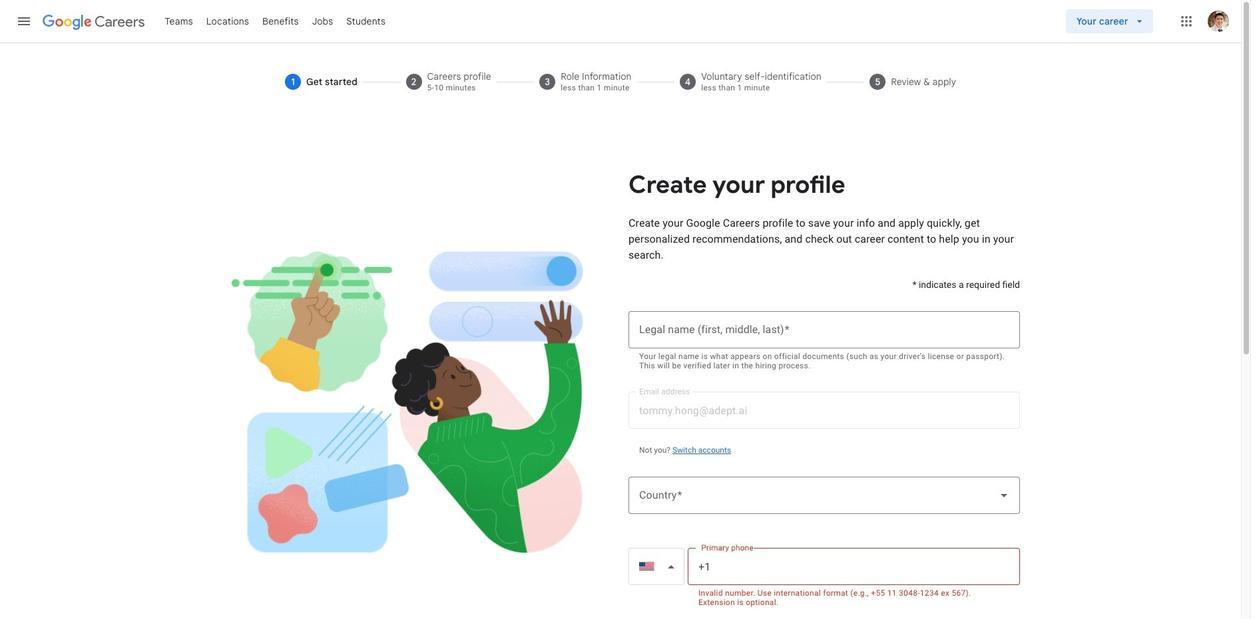 Task type: vqa. For each thing, say whether or not it's contained in the screenshot.
States
no



Task type: describe. For each thing, give the bounding box(es) containing it.
Legal name (first, middle, last) text field
[[639, 312, 1010, 349]]

Email address text field
[[639, 392, 1010, 430]]

application stepper tab list
[[269, 60, 972, 104]]

main menu image
[[16, 13, 32, 29]]



Task type: locate. For each thing, give the bounding box(es) containing it.
None field
[[629, 478, 1020, 515], [629, 549, 685, 586], [629, 478, 1020, 515], [629, 549, 685, 586]]

Primary phone text field
[[699, 549, 1010, 586]]

banner
[[0, 0, 1241, 44]]



